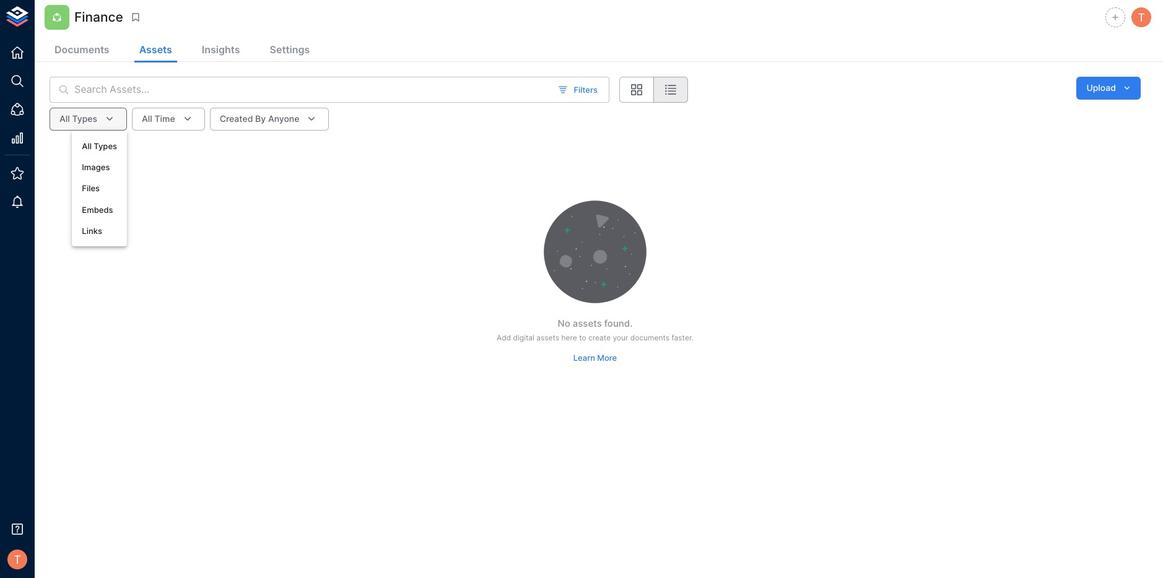 Task type: locate. For each thing, give the bounding box(es) containing it.
t
[[1138, 10, 1145, 24], [14, 553, 21, 567]]

types up "images" on the left
[[72, 113, 97, 124]]

links button
[[72, 220, 127, 242]]

here
[[561, 333, 577, 343]]

1 horizontal spatial t
[[1138, 10, 1145, 24]]

learn more button
[[570, 349, 620, 368]]

t button
[[1130, 6, 1153, 29], [4, 546, 31, 574]]

finance
[[74, 9, 123, 25]]

found.
[[604, 318, 633, 329]]

1 horizontal spatial t button
[[1130, 6, 1153, 29]]

0 horizontal spatial t button
[[4, 546, 31, 574]]

assets
[[573, 318, 602, 329], [537, 333, 559, 343]]

0 horizontal spatial t
[[14, 553, 21, 567]]

0 horizontal spatial assets
[[537, 333, 559, 343]]

1 vertical spatial t
[[14, 553, 21, 567]]

0 vertical spatial assets
[[573, 318, 602, 329]]

all types up "images" on the left
[[59, 113, 97, 124]]

assets up "to"
[[573, 318, 602, 329]]

all
[[59, 113, 70, 124], [142, 113, 152, 124], [82, 141, 92, 151]]

documents
[[630, 333, 670, 343]]

1 horizontal spatial all
[[82, 141, 92, 151]]

group
[[619, 77, 688, 103]]

create
[[588, 333, 611, 343]]

created by anyone
[[220, 113, 299, 124]]

types up images button
[[94, 141, 117, 151]]

created by anyone button
[[210, 108, 329, 130]]

Search Assets... text field
[[74, 77, 551, 103]]

2 horizontal spatial all
[[142, 113, 152, 124]]

time
[[155, 113, 175, 124]]

all time
[[142, 113, 175, 124]]

anyone
[[268, 113, 299, 124]]

all time button
[[132, 108, 205, 130]]

all types button
[[50, 108, 127, 130], [72, 136, 127, 157]]

learn
[[573, 353, 595, 363]]

documents
[[55, 43, 109, 56]]

0 vertical spatial t button
[[1130, 6, 1153, 29]]

all types up images button
[[82, 141, 117, 151]]

more
[[597, 353, 617, 363]]

1 vertical spatial t button
[[4, 546, 31, 574]]

no assets found. add digital assets here to create your documents faster.
[[497, 318, 694, 343]]

bookmark image
[[130, 12, 141, 23]]

created
[[220, 113, 253, 124]]

types
[[72, 113, 97, 124], [94, 141, 117, 151]]

all types
[[59, 113, 97, 124], [82, 141, 117, 151]]

assets
[[139, 43, 172, 56]]

assets left here
[[537, 333, 559, 343]]



Task type: vqa. For each thing, say whether or not it's contained in the screenshot.
Search Assets... Text Box at the left top
yes



Task type: describe. For each thing, give the bounding box(es) containing it.
upload
[[1087, 82, 1116, 93]]

add
[[497, 333, 511, 343]]

filters button
[[556, 80, 601, 99]]

upload button
[[1077, 77, 1141, 99]]

links
[[82, 226, 102, 236]]

assets link
[[134, 38, 177, 63]]

insights link
[[197, 38, 245, 63]]

1 vertical spatial assets
[[537, 333, 559, 343]]

all inside button
[[142, 113, 152, 124]]

filters
[[574, 85, 598, 95]]

1 horizontal spatial assets
[[573, 318, 602, 329]]

embeds
[[82, 205, 113, 215]]

embeds button
[[72, 199, 127, 220]]

insights
[[202, 43, 240, 56]]

images
[[82, 162, 110, 172]]

to
[[579, 333, 586, 343]]

0 vertical spatial types
[[72, 113, 97, 124]]

learn more
[[573, 353, 617, 363]]

1 vertical spatial types
[[94, 141, 117, 151]]

by
[[255, 113, 266, 124]]

0 vertical spatial all types button
[[50, 108, 127, 130]]

digital
[[513, 333, 534, 343]]

1 vertical spatial all types
[[82, 141, 117, 151]]

your
[[613, 333, 628, 343]]

1 vertical spatial all types button
[[72, 136, 127, 157]]

0 horizontal spatial all
[[59, 113, 70, 124]]

no
[[558, 318, 570, 329]]

settings
[[270, 43, 310, 56]]

files
[[82, 184, 100, 193]]

0 vertical spatial all types
[[59, 113, 97, 124]]

settings link
[[265, 38, 315, 63]]

files button
[[72, 178, 127, 199]]

faster.
[[672, 333, 694, 343]]

0 vertical spatial t
[[1138, 10, 1145, 24]]

documents link
[[50, 38, 114, 63]]

images button
[[72, 157, 127, 178]]



